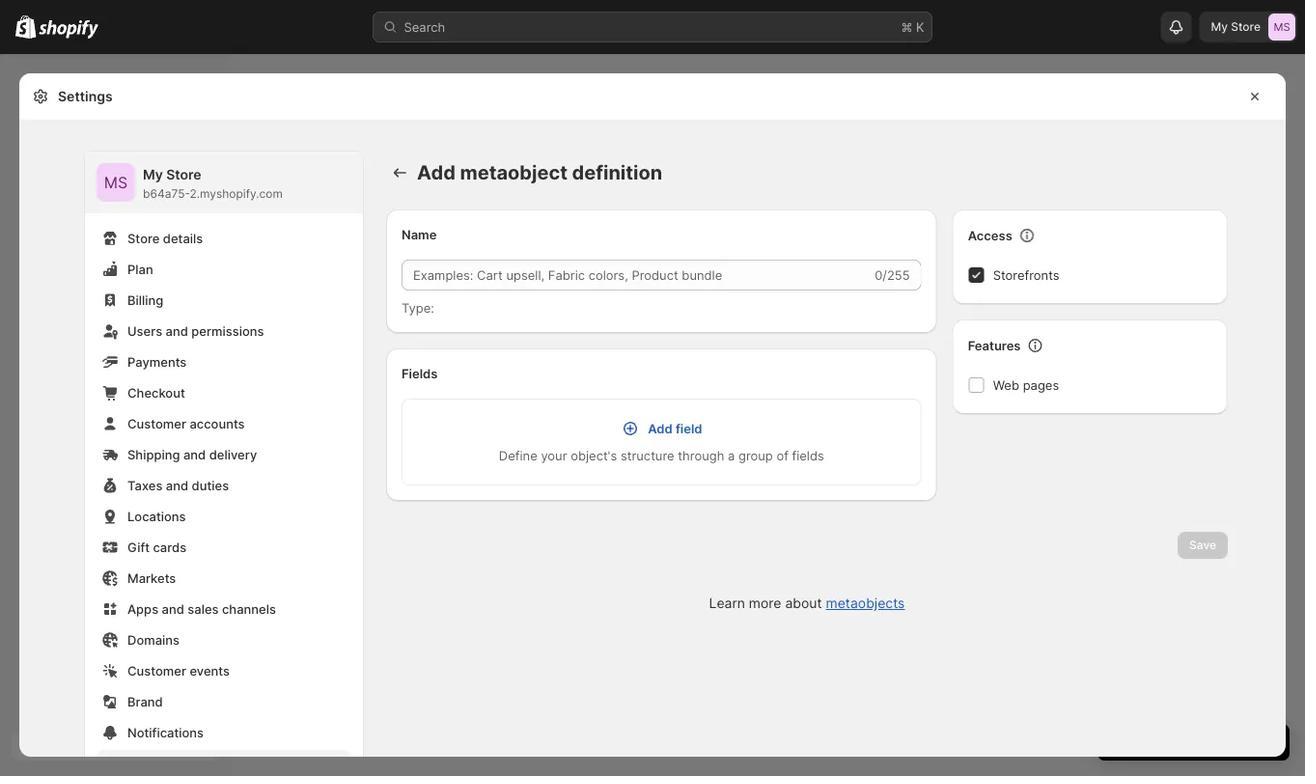 Task type: locate. For each thing, give the bounding box(es) containing it.
my
[[1211, 20, 1228, 34], [143, 167, 163, 183]]

customer down checkout
[[127, 416, 186, 431]]

store left my store icon
[[1231, 20, 1261, 34]]

my for my store
[[1211, 20, 1228, 34]]

locations link
[[97, 503, 351, 530]]

users
[[127, 323, 162, 338]]

⌘ k
[[901, 19, 924, 34]]

ms button
[[97, 163, 135, 202]]

and for apps
[[162, 601, 184, 616]]

web pages
[[993, 377, 1059, 392]]

define your object's structure through a group of fields
[[499, 448, 824, 463]]

my store b64a75-2.myshopify.com
[[143, 167, 283, 201]]

add field
[[648, 421, 702, 436]]

channels
[[222, 601, 276, 616]]

2 horizontal spatial store
[[1231, 20, 1261, 34]]

about
[[785, 595, 822, 612]]

apps and sales channels link
[[97, 596, 351, 623]]

and right apps
[[162, 601, 184, 616]]

customer accounts
[[127, 416, 245, 431]]

⌘
[[901, 19, 913, 34]]

events
[[190, 663, 230, 678]]

locations
[[127, 509, 186, 524]]

sales
[[188, 601, 219, 616]]

store details
[[127, 231, 203, 246]]

payments link
[[97, 348, 351, 376]]

fields
[[402, 366, 438, 381]]

metaobject
[[460, 161, 568, 184]]

details
[[163, 231, 203, 246]]

store
[[1231, 20, 1261, 34], [166, 167, 201, 183], [127, 231, 160, 246]]

1 horizontal spatial my
[[1211, 20, 1228, 34]]

my up the b64a75-
[[143, 167, 163, 183]]

1 customer from the top
[[127, 416, 186, 431]]

checkout link
[[97, 379, 351, 406]]

customer accounts link
[[97, 410, 351, 437]]

0 vertical spatial add
[[417, 161, 456, 184]]

0 vertical spatial customer
[[127, 416, 186, 431]]

more
[[749, 595, 781, 612]]

0 horizontal spatial store
[[127, 231, 160, 246]]

my left my store icon
[[1211, 20, 1228, 34]]

1 horizontal spatial store
[[166, 167, 201, 183]]

0 horizontal spatial add
[[417, 161, 456, 184]]

pages
[[1023, 377, 1059, 392]]

my store
[[1211, 20, 1261, 34]]

customer for customer accounts
[[127, 416, 186, 431]]

store up plan
[[127, 231, 160, 246]]

custom data link
[[97, 750, 351, 776]]

and right users at the left of page
[[166, 323, 188, 338]]

type:
[[402, 300, 434, 315]]

dialog
[[1294, 73, 1305, 757]]

and
[[166, 323, 188, 338], [183, 447, 206, 462], [166, 478, 188, 493], [162, 601, 184, 616]]

fields
[[792, 448, 824, 463]]

2 vertical spatial store
[[127, 231, 160, 246]]

name
[[402, 227, 437, 242]]

settings dialog
[[19, 73, 1286, 776]]

add metaobject definition
[[417, 161, 662, 184]]

store inside "link"
[[127, 231, 160, 246]]

and for users
[[166, 323, 188, 338]]

learn
[[709, 595, 745, 612]]

structure
[[621, 448, 674, 463]]

apps and sales channels
[[127, 601, 276, 616]]

0 vertical spatial store
[[1231, 20, 1261, 34]]

store for my store b64a75-2.myshopify.com
[[166, 167, 201, 183]]

0 horizontal spatial my
[[143, 167, 163, 183]]

markets
[[127, 571, 176, 585]]

1 vertical spatial customer
[[127, 663, 186, 678]]

gift
[[127, 540, 150, 555]]

0 horizontal spatial shopify image
[[15, 15, 36, 38]]

1 vertical spatial my
[[143, 167, 163, 183]]

customer down domains
[[127, 663, 186, 678]]

and for shipping
[[183, 447, 206, 462]]

notifications link
[[97, 719, 351, 746]]

domains
[[127, 632, 180, 647]]

and for taxes
[[166, 478, 188, 493]]

apps
[[127, 601, 158, 616]]

add for add field
[[648, 421, 673, 436]]

customer for customer events
[[127, 663, 186, 678]]

group
[[738, 448, 773, 463]]

customer
[[127, 416, 186, 431], [127, 663, 186, 678]]

and down customer accounts
[[183, 447, 206, 462]]

store for my store
[[1231, 20, 1261, 34]]

shopify image
[[15, 15, 36, 38], [39, 20, 99, 39]]

store up the b64a75-
[[166, 167, 201, 183]]

my inside my store b64a75-2.myshopify.com
[[143, 167, 163, 183]]

of
[[777, 448, 789, 463]]

store inside my store b64a75-2.myshopify.com
[[166, 167, 201, 183]]

1 horizontal spatial add
[[648, 421, 673, 436]]

k
[[916, 19, 924, 34]]

learn more about metaobjects
[[709, 595, 905, 612]]

2 customer from the top
[[127, 663, 186, 678]]

shipping and delivery
[[127, 447, 257, 462]]

0 vertical spatial my
[[1211, 20, 1228, 34]]

add up define your object's structure through a group of fields
[[648, 421, 673, 436]]

add
[[417, 161, 456, 184], [648, 421, 673, 436]]

and right taxes
[[166, 478, 188, 493]]

custom data
[[127, 756, 204, 771]]

1 vertical spatial store
[[166, 167, 201, 183]]

features
[[968, 338, 1021, 353]]

add up name
[[417, 161, 456, 184]]

through
[[678, 448, 724, 463]]

notifications
[[127, 725, 204, 740]]

shop settings menu element
[[85, 152, 363, 776]]

1 vertical spatial add
[[648, 421, 673, 436]]



Task type: vqa. For each thing, say whether or not it's contained in the screenshot.
channels
yes



Task type: describe. For each thing, give the bounding box(es) containing it.
brand
[[127, 694, 163, 709]]

custom
[[127, 756, 174, 771]]

add for add metaobject definition
[[417, 161, 456, 184]]

delivery
[[209, 447, 257, 462]]

b64a75-
[[143, 187, 190, 201]]

data
[[177, 756, 204, 771]]

taxes and duties
[[127, 478, 229, 493]]

settings
[[58, 88, 113, 105]]

search
[[404, 19, 445, 34]]

permissions
[[191, 323, 264, 338]]

plan
[[127, 262, 153, 277]]

2.myshopify.com
[[190, 187, 283, 201]]

billing
[[127, 292, 163, 307]]

storefronts
[[993, 267, 1060, 282]]

billing link
[[97, 287, 351, 314]]

customer events
[[127, 663, 230, 678]]

object's
[[571, 448, 617, 463]]

define
[[499, 448, 537, 463]]

metaobjects
[[826, 595, 905, 612]]

payments
[[127, 354, 187, 369]]

my store image
[[97, 163, 135, 202]]

brand link
[[97, 688, 351, 715]]

field
[[676, 421, 702, 436]]

metaobjects link
[[826, 595, 905, 612]]

accounts
[[190, 416, 245, 431]]

shipping
[[127, 447, 180, 462]]

my store image
[[1268, 14, 1295, 41]]

definition
[[572, 161, 662, 184]]

shipping and delivery link
[[97, 441, 351, 468]]

your
[[541, 448, 567, 463]]

gift cards
[[127, 540, 186, 555]]

taxes and duties link
[[97, 472, 351, 499]]

store details link
[[97, 225, 351, 252]]

Examples: Cart upsell, Fabric colors, Product bundle text field
[[402, 260, 871, 291]]

access
[[968, 228, 1012, 243]]

duties
[[192, 478, 229, 493]]

users and permissions link
[[97, 318, 351, 345]]

domains link
[[97, 627, 351, 654]]

taxes
[[127, 478, 163, 493]]

1 horizontal spatial shopify image
[[39, 20, 99, 39]]

gift cards link
[[97, 534, 351, 561]]

web
[[993, 377, 1019, 392]]

a
[[728, 448, 735, 463]]

customer events link
[[97, 657, 351, 684]]

markets link
[[97, 565, 351, 592]]

users and permissions
[[127, 323, 264, 338]]

my for my store b64a75-2.myshopify.com
[[143, 167, 163, 183]]

plan link
[[97, 256, 351, 283]]

cards
[[153, 540, 186, 555]]

checkout
[[127, 385, 185, 400]]



